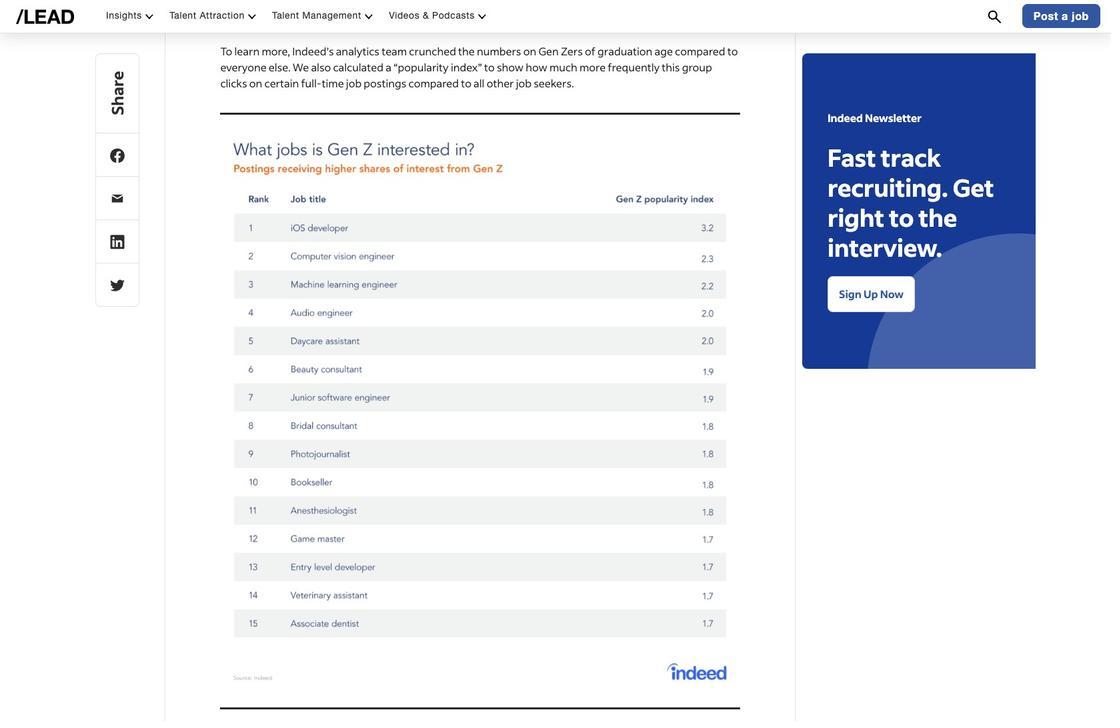 Task type: locate. For each thing, give the bounding box(es) containing it.
0 horizontal spatial talent
[[170, 10, 197, 21]]

job down the how
[[516, 76, 532, 90]]

zers
[[561, 44, 583, 58]]

1 angle down image from the left
[[146, 12, 154, 20]]

postings
[[364, 76, 407, 90]]

a inside to learn more, indeed's analytics team crunched the numbers on gen zers of graduation age compared to everyone else. we also calculated a "popularity index" to show how much more frequently this group clicks on certain full-time job postings compared to all other job seekers.
[[386, 60, 392, 74]]

interview.
[[828, 232, 943, 263]]

life
[[574, 0, 589, 10]]

a right post
[[1062, 10, 1069, 22]]

0 horizontal spatial job
[[346, 76, 362, 90]]

as
[[314, 0, 324, 10]]

gen up the how
[[539, 44, 559, 58]]

compared up group
[[675, 44, 726, 58]]

0 vertical spatial on
[[524, 44, 537, 58]]

2 angle down image from the left
[[479, 12, 487, 20]]

0 vertical spatial gen
[[327, 0, 347, 10]]

angle down image down how
[[479, 12, 487, 20]]

angle down image
[[248, 12, 256, 20], [365, 12, 373, 20]]

angle down image for videos & podcasts
[[479, 12, 487, 20]]

gen inside to learn more, indeed's analytics team crunched the numbers on gen zers of graduation age compared to everyone else. we also calculated a "popularity index" to show how much more frequently this group clicks on certain full-time job postings compared to all other job seekers.
[[539, 44, 559, 58]]

job
[[1072, 10, 1090, 22], [346, 76, 362, 90], [516, 76, 532, 90]]

to
[[728, 44, 738, 58], [485, 60, 495, 74], [461, 76, 472, 90], [890, 202, 914, 233]]

videos
[[389, 10, 420, 21]]

recruiting.
[[828, 172, 949, 203]]

of down so
[[220, 12, 231, 26]]

are
[[494, 0, 509, 10]]

talent attraction
[[170, 10, 245, 21]]

0 horizontal spatial gen
[[327, 0, 347, 10]]

0 horizontal spatial of
[[220, 12, 231, 26]]

z
[[349, 0, 356, 10]]

1 angle down image from the left
[[248, 12, 256, 20]]

0 horizontal spatial a
[[386, 60, 392, 74]]

1 vertical spatial compared
[[409, 76, 459, 90]]

2 talent from the left
[[272, 10, 299, 21]]

they
[[256, 12, 278, 26]]

fast track recruiting. get right to the interview.
[[828, 142, 995, 263]]

talent left attraction
[[170, 10, 197, 21]]

angle down image for talent management
[[365, 12, 373, 20]]

newsletter
[[866, 111, 922, 125]]

angle down image for talent attraction
[[248, 12, 256, 20]]

more
[[580, 60, 606, 74]]

of
[[220, 12, 231, 26], [585, 44, 596, 58]]

2 angle down image from the left
[[365, 12, 373, 20]]

0 horizontal spatial compared
[[409, 76, 459, 90]]

we
[[278, 0, 292, 10]]

sign up now
[[840, 287, 904, 301]]

compared
[[675, 44, 726, 58], [409, 76, 459, 90]]

full-
[[301, 76, 322, 90]]

path button
[[95, 263, 139, 307]]

icon/email button
[[95, 176, 139, 220]]

on
[[524, 44, 537, 58], [249, 76, 263, 90]]

fast
[[828, 142, 877, 173]]

want?
[[280, 12, 310, 26]]

1 horizontal spatial angle down image
[[479, 12, 487, 20]]

experiences
[[591, 0, 650, 10]]

podcasts
[[432, 10, 475, 21]]

1 horizontal spatial angle down image
[[365, 12, 373, 20]]

1 talent from the left
[[170, 10, 197, 21]]

right
[[828, 202, 885, 233]]

the up index"
[[459, 44, 475, 58]]

to learn more, indeed's analytics team crunched the numbers on gen zers of graduation age compared to everyone else. we also calculated a "popularity index" to show how much more frequently this group clicks on certain full-time job postings compared to all other job seekers.
[[220, 44, 738, 90]]

0 horizontal spatial angle down image
[[248, 12, 256, 20]]

see
[[294, 0, 311, 10]]

angle down image
[[146, 12, 154, 20], [479, 12, 487, 20]]

angle down image down what
[[248, 12, 256, 20]]

so what do we see as gen z enters the workforce? how are their unique life experiences affecting the type of jobs they want?
[[220, 0, 740, 26]]

2 horizontal spatial job
[[1072, 10, 1090, 22]]

1 vertical spatial gen
[[539, 44, 559, 58]]

1 vertical spatial of
[[585, 44, 596, 58]]

compared down "popularity
[[409, 76, 459, 90]]

on down the everyone at the left of the page
[[249, 76, 263, 90]]

the
[[392, 0, 408, 10], [699, 0, 716, 10], [459, 44, 475, 58], [919, 202, 958, 233]]

post
[[1034, 10, 1059, 22]]

talent for talent management
[[272, 10, 299, 21]]

much
[[550, 60, 578, 74]]

0 vertical spatial of
[[220, 12, 231, 26]]

1 horizontal spatial of
[[585, 44, 596, 58]]

to right right
[[890, 202, 914, 233]]

a up postings on the top of the page
[[386, 60, 392, 74]]

post a job link
[[1023, 4, 1101, 28]]

0 vertical spatial a
[[1062, 10, 1069, 22]]

talent
[[170, 10, 197, 21], [272, 10, 299, 21]]

how
[[526, 60, 548, 74]]

search button
[[982, 0, 1009, 33]]

the inside to learn more, indeed's analytics team crunched the numbers on gen zers of graduation age compared to everyone else. we also calculated a "popularity index" to show how much more frequently this group clicks on certain full-time job postings compared to all other job seekers.
[[459, 44, 475, 58]]

0 horizontal spatial angle down image
[[146, 12, 154, 20]]

gen up management
[[327, 0, 347, 10]]

1 horizontal spatial talent
[[272, 10, 299, 21]]

0 vertical spatial compared
[[675, 44, 726, 58]]

angle down image down enters
[[365, 12, 373, 20]]

1 vertical spatial a
[[386, 60, 392, 74]]

the down track
[[919, 202, 958, 233]]

of inside to learn more, indeed's analytics team crunched the numbers on gen zers of graduation age compared to everyone else. we also calculated a "popularity index" to show how much more frequently this group clicks on certain full-time job postings compared to all other job seekers.
[[585, 44, 596, 58]]

the up videos
[[392, 0, 408, 10]]

indeed's
[[292, 44, 334, 58]]

on up the how
[[524, 44, 537, 58]]

of up the more
[[585, 44, 596, 58]]

talent down we
[[272, 10, 299, 21]]

job down the calculated
[[346, 76, 362, 90]]

icon/linkedin button
[[95, 220, 139, 264]]

1 horizontal spatial a
[[1062, 10, 1069, 22]]

&
[[423, 10, 429, 21]]

gen
[[327, 0, 347, 10], [539, 44, 559, 58]]

1 horizontal spatial gen
[[539, 44, 559, 58]]

we
[[293, 60, 309, 74]]

a
[[1062, 10, 1069, 22], [386, 60, 392, 74]]

1 horizontal spatial on
[[524, 44, 537, 58]]

job right post
[[1072, 10, 1090, 22]]

1 vertical spatial on
[[249, 76, 263, 90]]

angle down image right insights
[[146, 12, 154, 20]]



Task type: describe. For each thing, give the bounding box(es) containing it.
the top 15 jobs gen zers are interested in, and their popularity index score. image
[[220, 107, 741, 715]]

other
[[487, 76, 514, 90]]

to down numbers
[[485, 60, 495, 74]]

unique
[[537, 0, 571, 10]]

get
[[953, 172, 995, 203]]

time
[[322, 76, 344, 90]]

post a job
[[1034, 10, 1090, 22]]

frequently
[[608, 60, 660, 74]]

also
[[311, 60, 331, 74]]

certain
[[265, 76, 299, 90]]

calculated
[[333, 60, 384, 74]]

to left all
[[461, 76, 472, 90]]

affecting
[[653, 0, 697, 10]]

jobs
[[233, 12, 254, 26]]

do
[[262, 0, 275, 10]]

/lead image
[[16, 9, 74, 24]]

icon/facebook image
[[110, 148, 125, 163]]

share
[[107, 71, 127, 116]]

else.
[[269, 60, 291, 74]]

icon/email image
[[110, 191, 125, 206]]

more,
[[262, 44, 290, 58]]

1 horizontal spatial job
[[516, 76, 532, 90]]

type
[[718, 0, 740, 10]]

this
[[662, 60, 680, 74]]

group
[[682, 60, 712, 74]]

1 horizontal spatial compared
[[675, 44, 726, 58]]

workforce?
[[410, 0, 466, 10]]

search image
[[988, 9, 1002, 25]]

so
[[220, 0, 233, 10]]

sign
[[840, 287, 862, 301]]

how
[[468, 0, 491, 10]]

up
[[864, 287, 879, 301]]

what
[[235, 0, 260, 10]]

icon/linkedin image
[[110, 235, 125, 249]]

now
[[881, 287, 904, 301]]

management
[[302, 10, 362, 21]]

numbers
[[477, 44, 522, 58]]

talent management
[[272, 10, 362, 21]]

insights
[[106, 10, 142, 21]]

angle down image for insights
[[146, 12, 154, 20]]

talent for talent attraction
[[170, 10, 197, 21]]

age
[[655, 44, 673, 58]]

sign up now link
[[828, 276, 916, 312]]

graduation
[[598, 44, 653, 58]]

videos & podcasts
[[389, 10, 475, 21]]

index"
[[451, 60, 482, 74]]

of inside so what do we see as gen z enters the workforce? how are their unique life experiences affecting the type of jobs they want?
[[220, 12, 231, 26]]

to down type
[[728, 44, 738, 58]]

to
[[220, 44, 232, 58]]

crunched
[[409, 44, 456, 58]]

"popularity
[[394, 60, 449, 74]]

a inside post a job link
[[1062, 10, 1069, 22]]

learn
[[235, 44, 260, 58]]

to inside fast track recruiting. get right to the interview.
[[890, 202, 914, 233]]

team
[[382, 44, 407, 58]]

analytics
[[336, 44, 380, 58]]

indeed
[[828, 111, 863, 125]]

the inside fast track recruiting. get right to the interview.
[[919, 202, 958, 233]]

clicks
[[220, 76, 247, 90]]

icon/facebook button
[[95, 133, 139, 177]]

track
[[881, 142, 942, 173]]

everyone
[[220, 60, 267, 74]]

path image
[[110, 278, 125, 293]]

all
[[474, 76, 485, 90]]

gen inside so what do we see as gen z enters the workforce? how are their unique life experiences affecting the type of jobs they want?
[[327, 0, 347, 10]]

seekers.
[[534, 76, 574, 90]]

show
[[497, 60, 524, 74]]

indeed newsletter
[[828, 111, 922, 125]]

their
[[512, 0, 535, 10]]

0 horizontal spatial on
[[249, 76, 263, 90]]

the left type
[[699, 0, 716, 10]]

enters
[[358, 0, 390, 10]]

attraction
[[200, 10, 245, 21]]



Task type: vqa. For each thing, say whether or not it's contained in the screenshot.
3rd angle down image from the right
yes



